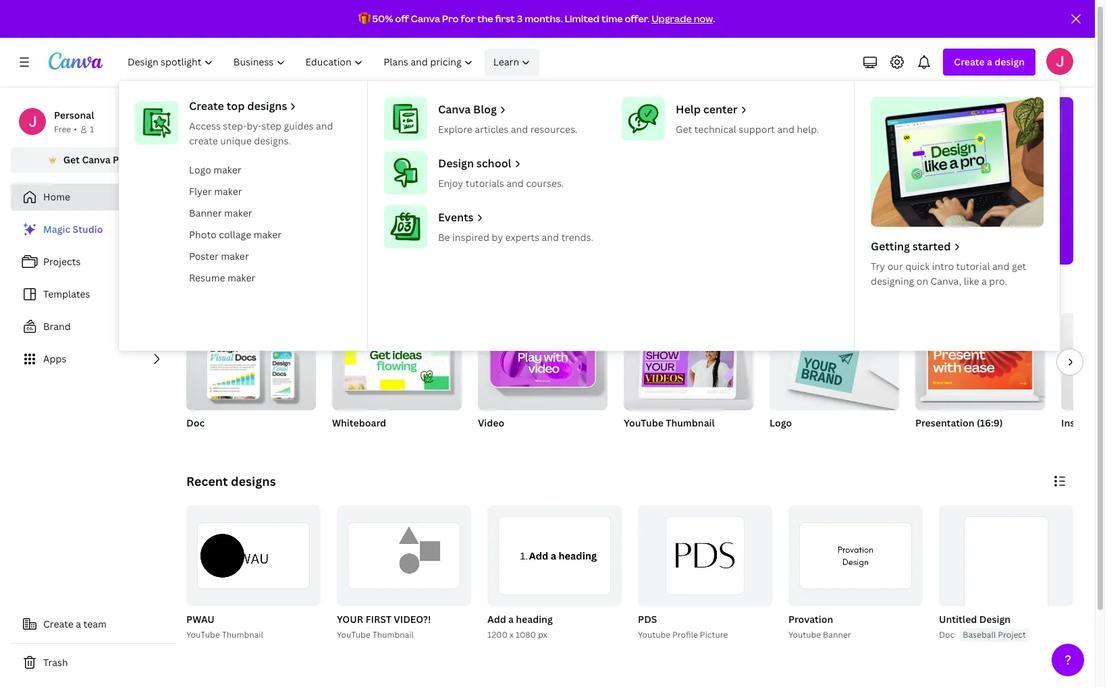 Task type: locate. For each thing, give the bounding box(es) containing it.
1 vertical spatial pro
[[113, 153, 128, 166]]

maker down collage
[[221, 250, 249, 263]]

pro left for
[[442, 12, 459, 25]]

design
[[995, 55, 1025, 68], [628, 113, 697, 142]]

canva right off
[[411, 12, 440, 25]]

None search field
[[427, 158, 832, 185]]

maker for banner maker
[[224, 207, 252, 219]]

designs right recent
[[231, 473, 276, 489]]

doc down untitled
[[939, 629, 955, 641]]

resources.
[[530, 123, 578, 136]]

create inside button
[[43, 618, 74, 631]]

group for video
[[478, 313, 608, 410]]

1 horizontal spatial design
[[979, 613, 1011, 626]]

1 vertical spatial create
[[189, 99, 224, 113]]

resume maker
[[189, 271, 255, 284]]

1 vertical spatial banner
[[823, 629, 851, 641]]

pds youtube profile picture
[[638, 613, 728, 641]]

2 vertical spatial canva
[[82, 153, 110, 166]]

poster maker link
[[184, 246, 356, 267]]

2 youtube from the left
[[789, 629, 821, 641]]

1 horizontal spatial get
[[676, 123, 692, 136]]

0 horizontal spatial youtube
[[186, 629, 220, 641]]

get canva pro
[[63, 153, 128, 166]]

group for doc
[[186, 313, 316, 410]]

center
[[703, 102, 738, 117]]

a for heading
[[508, 613, 514, 626]]

banner
[[189, 207, 222, 219], [823, 629, 851, 641]]

designs.
[[254, 134, 291, 147]]

get inside button
[[63, 153, 80, 166]]

docs button
[[387, 194, 419, 265]]

canva inside button
[[82, 153, 110, 166]]

maker up photo collage maker
[[224, 207, 252, 219]]

1 vertical spatial get
[[63, 153, 80, 166]]

1 horizontal spatial youtube
[[337, 629, 370, 641]]

1 horizontal spatial create
[[189, 99, 224, 113]]

1 horizontal spatial 1
[[590, 591, 594, 600]]

profile
[[672, 629, 698, 641]]

and
[[316, 119, 333, 132], [511, 123, 528, 136], [777, 123, 795, 136], [506, 177, 524, 190], [542, 231, 559, 244], [992, 260, 1010, 273]]

school
[[476, 156, 511, 171]]

0 vertical spatial logo
[[189, 163, 211, 176]]

get down •
[[63, 153, 80, 166]]

group for logo
[[770, 313, 899, 410]]

james peterson image
[[1046, 48, 1073, 75]]

🎁 50% off canva pro for the first 3 months. limited time offer. upgrade now .
[[358, 12, 715, 25]]

articles
[[475, 123, 509, 136]]

1 horizontal spatial design
[[995, 55, 1025, 68]]

6 group from the left
[[915, 313, 1045, 410]]

inspired
[[452, 231, 489, 244]]

1 group from the left
[[186, 313, 316, 410]]

group for instagram
[[1061, 313, 1105, 410]]

create for create a team
[[43, 618, 74, 631]]

guides
[[284, 119, 314, 132]]

1 horizontal spatial thumbnail
[[372, 629, 414, 641]]

1080
[[1061, 434, 1082, 446], [1089, 434, 1105, 446], [516, 629, 536, 641]]

0 horizontal spatial logo
[[189, 163, 211, 176]]

create inside learn menu
[[189, 99, 224, 113]]

poster maker
[[189, 250, 249, 263]]

help
[[676, 102, 701, 117]]

1 left of
[[590, 591, 594, 600]]

group
[[186, 313, 316, 410], [332, 313, 462, 410], [478, 313, 608, 410], [624, 313, 753, 410], [770, 313, 899, 410], [915, 313, 1045, 410], [1061, 313, 1105, 410]]

logo inside group
[[770, 417, 792, 429]]

youtube inside pwau youtube thumbnail
[[186, 629, 220, 641]]

1 vertical spatial designs
[[231, 473, 276, 489]]

get inside learn menu
[[676, 123, 692, 136]]

get down help
[[676, 123, 692, 136]]

a inside button
[[76, 618, 81, 631]]

1 vertical spatial canva
[[438, 102, 471, 117]]

pro.
[[989, 275, 1007, 288]]

design up baseball project
[[979, 613, 1011, 626]]

1 horizontal spatial banner
[[823, 629, 851, 641]]

design left james peterson icon
[[995, 55, 1025, 68]]

first
[[495, 12, 515, 25]]

1080 right x
[[516, 629, 536, 641]]

designs inside learn menu
[[247, 99, 287, 113]]

get technical support and help.
[[676, 123, 819, 136]]

presentations
[[527, 242, 582, 254]]

canva up the home link
[[82, 153, 110, 166]]

🎁
[[358, 12, 370, 25]]

youtube for provation
[[789, 629, 821, 641]]

quick
[[905, 260, 930, 273]]

banner maker
[[189, 207, 252, 219]]

doc up recent
[[186, 417, 205, 429]]

youtube
[[638, 629, 670, 641], [789, 629, 821, 641]]

you
[[583, 113, 624, 142]]

0 vertical spatial 1
[[90, 124, 94, 135]]

collage
[[219, 228, 251, 241]]

5 group from the left
[[770, 313, 899, 410]]

maker up "flyer maker"
[[213, 163, 241, 176]]

get
[[676, 123, 692, 136], [63, 153, 80, 166]]

maker for poster maker
[[221, 250, 249, 263]]

youtube inside group
[[624, 417, 663, 429]]

create
[[954, 55, 985, 68], [189, 99, 224, 113], [43, 618, 74, 631]]

websites button
[[839, 194, 875, 265]]

0 horizontal spatial thumbnail
[[222, 629, 263, 641]]

0 horizontal spatial get
[[63, 153, 80, 166]]

1 horizontal spatial logo
[[770, 417, 792, 429]]

maker for resume maker
[[227, 271, 255, 284]]

7 group from the left
[[1061, 313, 1105, 410]]

youtube inside the your first video?! youtube thumbnail
[[337, 629, 370, 641]]

0 horizontal spatial design
[[438, 156, 474, 171]]

banner down provation button
[[823, 629, 851, 641]]

banner maker link
[[184, 203, 356, 224]]

today?
[[701, 113, 777, 142]]

youtube thumbnail
[[624, 417, 715, 429]]

instagram
[[1061, 417, 1105, 429]]

0 vertical spatial canva
[[411, 12, 440, 25]]

youtube inside provation youtube banner
[[789, 629, 821, 641]]

1200
[[487, 629, 508, 641]]

and up pro.
[[992, 260, 1010, 273]]

try
[[871, 260, 885, 273]]

banner inside provation youtube banner
[[823, 629, 851, 641]]

0 horizontal spatial doc
[[186, 417, 205, 429]]

create a design
[[954, 55, 1025, 68]]

studio
[[73, 223, 103, 236]]

youtube down pds button in the right of the page
[[638, 629, 670, 641]]

top
[[227, 99, 245, 113]]

1080 left ×
[[1061, 434, 1082, 446]]

instagram post (square) group
[[1061, 313, 1105, 447]]

and right guides
[[316, 119, 333, 132]]

brand
[[43, 320, 71, 333]]

0 vertical spatial pro
[[442, 12, 459, 25]]

youtube
[[624, 417, 663, 429], [186, 629, 220, 641], [337, 629, 370, 641]]

a inside add a heading 1200 x 1080 px
[[508, 613, 514, 626]]

1 horizontal spatial youtube
[[789, 629, 821, 641]]

designing
[[871, 275, 914, 288]]

technical
[[694, 123, 736, 136]]

create inside dropdown button
[[954, 55, 985, 68]]

and left trends.
[[542, 231, 559, 244]]

resume
[[189, 271, 225, 284]]

1 vertical spatial design
[[628, 113, 697, 142]]

maker down poster maker
[[227, 271, 255, 284]]

be inspired by experts and trends.
[[438, 231, 593, 244]]

explore
[[438, 123, 472, 136]]

pro inside button
[[113, 153, 128, 166]]

list
[[11, 216, 176, 373]]

youtube inside pds youtube profile picture
[[638, 629, 670, 641]]

2 horizontal spatial create
[[954, 55, 985, 68]]

photo collage maker
[[189, 228, 282, 241]]

1 youtube from the left
[[638, 629, 670, 641]]

courses.
[[526, 177, 564, 190]]

1 horizontal spatial doc
[[939, 629, 955, 641]]

1 right •
[[90, 124, 94, 135]]

presentation (16:9) group
[[915, 313, 1045, 447]]

now
[[694, 12, 713, 25]]

youtube down provation button
[[789, 629, 821, 641]]

2 horizontal spatial thumbnail
[[666, 417, 715, 429]]

0 vertical spatial design
[[438, 156, 474, 171]]

logo inside learn menu
[[189, 163, 211, 176]]

pro up the home link
[[113, 153, 128, 166]]

maker
[[213, 163, 241, 176], [214, 185, 242, 198], [224, 207, 252, 219], [254, 228, 282, 241], [221, 250, 249, 263], [227, 271, 255, 284]]

resume maker link
[[184, 267, 356, 289]]

getting
[[871, 239, 910, 254]]

untitled design button
[[939, 612, 1011, 629]]

photo collage maker link
[[184, 224, 356, 246]]

create for create top designs
[[189, 99, 224, 113]]

time
[[602, 12, 623, 25]]

on
[[917, 275, 928, 288]]

canva up explore
[[438, 102, 471, 117]]

0 vertical spatial design
[[995, 55, 1025, 68]]

your
[[337, 613, 363, 626]]

by-
[[247, 119, 262, 132]]

1 vertical spatial logo
[[770, 417, 792, 429]]

help.
[[797, 123, 819, 136]]

1 vertical spatial design
[[979, 613, 1011, 626]]

docs
[[393, 242, 413, 254]]

0 vertical spatial banner
[[189, 207, 222, 219]]

enjoy tutorials and courses.
[[438, 177, 564, 190]]

0 vertical spatial doc
[[186, 417, 205, 429]]

events
[[438, 210, 474, 225]]

0 horizontal spatial youtube
[[638, 629, 670, 641]]

for
[[461, 12, 475, 25]]

1 vertical spatial doc
[[939, 629, 955, 641]]

off
[[395, 12, 409, 25]]

maker for flyer maker
[[214, 185, 242, 198]]

0 vertical spatial get
[[676, 123, 692, 136]]

design right you
[[628, 113, 697, 142]]

0 horizontal spatial banner
[[189, 207, 222, 219]]

1
[[90, 124, 94, 135], [590, 591, 594, 600]]

pwau
[[186, 613, 215, 626]]

2 vertical spatial create
[[43, 618, 74, 631]]

0 vertical spatial designs
[[247, 99, 287, 113]]

3 group from the left
[[478, 313, 608, 410]]

0 horizontal spatial create
[[43, 618, 74, 631]]

maker inside 'link'
[[224, 207, 252, 219]]

maker up banner maker
[[214, 185, 242, 198]]

1 horizontal spatial pro
[[442, 12, 459, 25]]

1080 right ×
[[1089, 434, 1105, 446]]

0 horizontal spatial 1
[[90, 124, 94, 135]]

create for create a design
[[954, 55, 985, 68]]

0 horizontal spatial 1080
[[516, 629, 536, 641]]

canva inside learn menu
[[438, 102, 471, 117]]

0 horizontal spatial pro
[[113, 153, 128, 166]]

group for presentation (16:9)
[[915, 313, 1045, 410]]

like
[[964, 275, 979, 288]]

banner up photo
[[189, 207, 222, 219]]

designs up step
[[247, 99, 287, 113]]

design up enjoy
[[438, 156, 474, 171]]

px
[[538, 629, 547, 641]]

2 horizontal spatial youtube
[[624, 417, 663, 429]]

designs
[[247, 99, 287, 113], [231, 473, 276, 489]]

provation
[[789, 613, 833, 626]]

0 vertical spatial create
[[954, 55, 985, 68]]

trash
[[43, 656, 68, 669]]

1 vertical spatial 1
[[590, 591, 594, 600]]

what will you design today?
[[482, 113, 777, 142]]

your first video?! youtube thumbnail
[[337, 613, 431, 641]]

a inside dropdown button
[[987, 55, 992, 68]]



Task type: describe. For each thing, give the bounding box(es) containing it.
50%
[[372, 12, 393, 25]]

team
[[83, 618, 107, 631]]

flyer maker
[[189, 185, 242, 198]]

create a team
[[43, 618, 107, 631]]

project
[[998, 629, 1026, 641]]

×
[[1084, 434, 1088, 446]]

photo
[[189, 228, 217, 241]]

2 group from the left
[[332, 313, 462, 410]]

be
[[438, 231, 450, 244]]

add a heading button
[[487, 612, 553, 629]]

blog
[[473, 102, 497, 117]]

and left help.
[[777, 123, 795, 136]]

1080 × 1080 button
[[1061, 433, 1105, 447]]

instagram 1080 × 1080
[[1061, 417, 1105, 446]]

logo maker link
[[184, 159, 356, 181]]

1 for 1 of 2
[[590, 591, 594, 600]]

maker down banner maker 'link'
[[254, 228, 282, 241]]

whiteboard group
[[332, 313, 462, 447]]

add
[[487, 613, 506, 626]]

magic studio
[[43, 223, 103, 236]]

getting started
[[871, 239, 951, 254]]

templates
[[43, 288, 90, 300]]

video group
[[478, 313, 608, 447]]

personal
[[54, 109, 94, 122]]

2 horizontal spatial 1080
[[1089, 434, 1105, 446]]

design inside button
[[979, 613, 1011, 626]]

create
[[189, 134, 218, 147]]

recent designs
[[186, 473, 276, 489]]

video?!
[[394, 613, 431, 626]]

(16:9)
[[977, 417, 1003, 429]]

whiteboards
[[453, 242, 504, 254]]

heading
[[516, 613, 553, 626]]

tutorials
[[466, 177, 504, 190]]

logo group
[[770, 313, 899, 447]]

x
[[510, 629, 514, 641]]

thumbnail inside pwau youtube thumbnail
[[222, 629, 263, 641]]

a for design
[[987, 55, 992, 68]]

create a design button
[[943, 49, 1036, 76]]

add a heading 1200 x 1080 px
[[487, 613, 553, 641]]

and inside try our quick intro tutorial and get designing on canva, like a pro.
[[992, 260, 1010, 273]]

top level navigation element
[[119, 49, 1060, 351]]

logo for logo maker
[[189, 163, 211, 176]]

get canva pro button
[[11, 147, 176, 173]]

design inside learn menu
[[438, 156, 474, 171]]

our
[[888, 260, 903, 273]]

thumbnail inside the your first video?! youtube thumbnail
[[372, 629, 414, 641]]

templates link
[[11, 281, 176, 308]]

logo for logo
[[770, 417, 792, 429]]

a inside try our quick intro tutorial and get designing on canva, like a pro.
[[982, 275, 987, 288]]

step
[[261, 119, 282, 132]]

youtube for pds
[[638, 629, 670, 641]]

flyer
[[189, 185, 212, 198]]

of
[[596, 591, 606, 600]]

create top designs
[[189, 99, 287, 113]]

and down school
[[506, 177, 524, 190]]

4 group from the left
[[624, 313, 753, 410]]

design inside create a design dropdown button
[[995, 55, 1025, 68]]

baseball
[[963, 629, 996, 641]]

doc group
[[186, 313, 316, 447]]

3
[[517, 12, 523, 25]]

limited
[[565, 12, 600, 25]]

home link
[[11, 184, 176, 211]]

step-
[[223, 119, 247, 132]]

get for get technical support and help.
[[676, 123, 692, 136]]

and inside access step-by-step guides and create unique designs.
[[316, 119, 333, 132]]

2
[[608, 591, 613, 600]]

1 horizontal spatial 1080
[[1061, 434, 1082, 446]]

by
[[492, 231, 503, 244]]

the
[[477, 12, 493, 25]]

create a team button
[[11, 611, 176, 638]]

0 horizontal spatial design
[[628, 113, 697, 142]]

magic studio link
[[11, 216, 176, 243]]

thumbnail inside group
[[666, 417, 715, 429]]

maker for logo maker
[[213, 163, 241, 176]]

presentation
[[915, 417, 975, 429]]

started
[[913, 239, 951, 254]]

access step-by-step guides and create unique designs.
[[189, 119, 333, 147]]

trash link
[[11, 649, 176, 676]]

more button
[[916, 194, 949, 265]]

youtube thumbnail group
[[624, 313, 753, 447]]

•
[[74, 124, 77, 135]]

and right articles
[[511, 123, 528, 136]]

design school
[[438, 156, 511, 171]]

video
[[478, 417, 504, 429]]

projects link
[[11, 248, 176, 275]]

will
[[544, 113, 579, 142]]

pds button
[[638, 612, 657, 629]]

1 for 1
[[90, 124, 94, 135]]

experts
[[505, 231, 539, 244]]

tutorial
[[956, 260, 990, 273]]

apps
[[43, 352, 66, 365]]

banner inside 'link'
[[189, 207, 222, 219]]

poster
[[189, 250, 219, 263]]

untitled design
[[939, 613, 1011, 626]]

get for get canva pro
[[63, 153, 80, 166]]

doc inside group
[[186, 417, 205, 429]]

intro
[[932, 260, 954, 273]]

learn menu
[[119, 81, 1060, 351]]

enjoy
[[438, 177, 463, 190]]

first
[[365, 613, 392, 626]]

list containing magic studio
[[11, 216, 176, 373]]

learn
[[493, 55, 519, 68]]

explore articles and resources.
[[438, 123, 578, 136]]

upgrade
[[652, 12, 692, 25]]

recent
[[186, 473, 228, 489]]

a for team
[[76, 618, 81, 631]]

1080 inside add a heading 1200 x 1080 px
[[516, 629, 536, 641]]

learn button
[[485, 49, 540, 76]]



Task type: vqa. For each thing, say whether or not it's contained in the screenshot.
'D'
no



